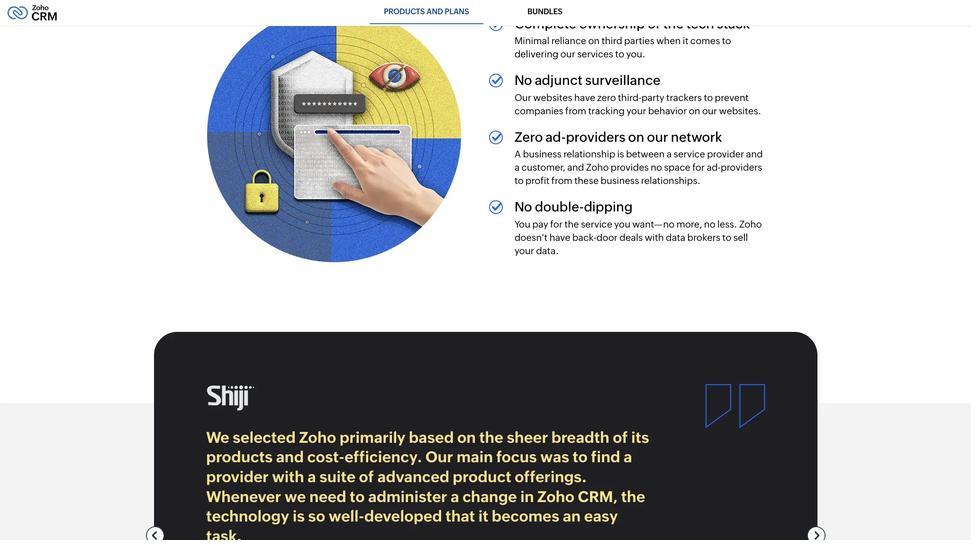 Task type: locate. For each thing, give the bounding box(es) containing it.
1 vertical spatial provider
[[206, 468, 269, 486]]

your inside no double-dipping you pay for the service you want—no more, no less. zoho doesn't have back-door deals with data brokers to sell your data.
[[515, 245, 535, 256]]

1 horizontal spatial provider
[[708, 149, 745, 160]]

0 horizontal spatial our
[[561, 48, 576, 59]]

your down doesn't
[[515, 245, 535, 256]]

of up the when
[[648, 16, 661, 31]]

1 horizontal spatial for
[[693, 162, 705, 173]]

zoho down relationship
[[587, 162, 609, 173]]

0 horizontal spatial service
[[581, 219, 613, 230]]

sheer
[[507, 429, 548, 446]]

your
[[627, 105, 647, 116], [515, 245, 535, 256]]

zoho up cost-
[[299, 429, 336, 446]]

0 horizontal spatial for
[[551, 219, 563, 230]]

customer,
[[522, 162, 566, 173]]

relationships.
[[642, 175, 701, 186]]

our inside the we selected zoho primarily based on the sheer breadth of its products and cost-efficiency. our main focus was to find a provider with a suite of advanced product offerings. whenever we need to administer a change in
[[426, 448, 453, 466]]

0 horizontal spatial it
[[479, 508, 489, 525]]

our down the prevent
[[703, 105, 718, 116]]

for
[[693, 162, 705, 173], [551, 219, 563, 230]]

for right the space
[[693, 162, 705, 173]]

the technology is so well-developed that it becomes an easy task.
[[206, 488, 646, 540]]

an
[[563, 508, 581, 525]]

2 vertical spatial our
[[648, 129, 669, 145]]

the up back-
[[565, 219, 579, 230]]

was
[[541, 448, 570, 466]]

1 vertical spatial ad-
[[707, 162, 721, 173]]

to down "stack"
[[723, 35, 732, 46]]

is left the so
[[293, 508, 305, 525]]

the
[[664, 16, 684, 31], [565, 219, 579, 230], [479, 429, 504, 446], [621, 488, 646, 505]]

2 horizontal spatial of
[[648, 16, 661, 31]]

1 horizontal spatial it
[[683, 35, 689, 46]]

the right crm,
[[621, 488, 646, 505]]

1 horizontal spatial have
[[575, 92, 596, 103]]

provider down network
[[708, 149, 745, 160]]

on
[[589, 35, 600, 46], [689, 105, 701, 116], [629, 129, 645, 145], [457, 429, 476, 446]]

it down change on the bottom of page
[[479, 508, 489, 525]]

it inside the technology is so well-developed that it becomes an easy task.
[[479, 508, 489, 525]]

to inside 'zero ad-providers on our network a business relationship is between a service provider and a customer, and zoho provides no space for ad-providers to profit from these business relationships.'
[[515, 175, 524, 186]]

complete ownership of the tech stack minimal reliance on third parties when it comes to delivering our services to you.
[[515, 16, 751, 59]]

0 horizontal spatial your
[[515, 245, 535, 256]]

1 horizontal spatial no
[[705, 219, 716, 230]]

of left its
[[613, 429, 628, 446]]

the up the when
[[664, 16, 684, 31]]

1 vertical spatial with
[[272, 468, 304, 486]]

the inside the technology is so well-developed that it becomes an easy task.
[[621, 488, 646, 505]]

next arrow image
[[806, 525, 828, 540]]

0 horizontal spatial ad-
[[546, 129, 566, 145]]

1 horizontal spatial our
[[648, 129, 669, 145]]

to
[[723, 35, 732, 46], [616, 48, 625, 59], [704, 92, 714, 103], [515, 175, 524, 186], [723, 232, 732, 243], [573, 448, 588, 466], [350, 488, 365, 505]]

to down breadth
[[573, 448, 588, 466]]

service inside 'zero ad-providers on our network a business relationship is between a service provider and a customer, and zoho provides no space for ad-providers to profit from these business relationships.'
[[674, 149, 706, 160]]

0 horizontal spatial no
[[651, 162, 663, 173]]

for inside 'zero ad-providers on our network a business relationship is between a service provider and a customer, and zoho provides no space for ad-providers to profit from these business relationships.'
[[693, 162, 705, 173]]

on up main
[[457, 429, 476, 446]]

0 vertical spatial for
[[693, 162, 705, 173]]

no
[[651, 162, 663, 173], [705, 219, 716, 230]]

service up the space
[[674, 149, 706, 160]]

ad- right zero
[[546, 129, 566, 145]]

0 vertical spatial is
[[618, 149, 625, 160]]

from inside no adjunct surveillance our websites have zero third-party trackers to prevent companies from tracking your behavior on our websites.
[[566, 105, 587, 116]]

1 vertical spatial no
[[515, 199, 533, 215]]

with up we
[[272, 468, 304, 486]]

provides
[[611, 162, 649, 173]]

offerings.
[[515, 468, 587, 486]]

0 horizontal spatial providers
[[566, 129, 626, 145]]

of
[[648, 16, 661, 31], [613, 429, 628, 446], [359, 468, 374, 486]]

1 horizontal spatial our
[[515, 92, 532, 103]]

a up the space
[[667, 149, 672, 160]]

and inside the we selected zoho primarily based on the sheer breadth of its products and cost-efficiency. our main focus was to find a provider with a suite of advanced product offerings. whenever we need to administer a change in
[[276, 448, 304, 466]]

business
[[523, 149, 562, 160], [601, 175, 640, 186]]

dipping
[[584, 199, 633, 215]]

with down want—no
[[645, 232, 665, 243]]

have left zero
[[575, 92, 596, 103]]

based
[[409, 429, 454, 446]]

from
[[566, 105, 587, 116], [552, 175, 573, 186]]

with
[[645, 232, 665, 243], [272, 468, 304, 486]]

provider
[[708, 149, 745, 160], [206, 468, 269, 486]]

more,
[[677, 219, 703, 230]]

0 horizontal spatial of
[[359, 468, 374, 486]]

with inside no double-dipping you pay for the service you want—no more, no less. zoho doesn't have back-door deals with data brokers to sell your data.
[[645, 232, 665, 243]]

0 vertical spatial from
[[566, 105, 587, 116]]

to left the prevent
[[704, 92, 714, 103]]

of down efficiency.
[[359, 468, 374, 486]]

0 vertical spatial of
[[648, 16, 661, 31]]

1 horizontal spatial is
[[618, 149, 625, 160]]

prevent
[[715, 92, 749, 103]]

our inside complete ownership of the tech stack minimal reliance on third parties when it comes to delivering our services to you.
[[561, 48, 576, 59]]

tab panel
[[206, 384, 657, 540]]

business up customer,
[[523, 149, 562, 160]]

0 vertical spatial no
[[651, 162, 663, 173]]

no inside no adjunct surveillance our websites have zero third-party trackers to prevent companies from tracking your behavior on our websites.
[[515, 73, 533, 88]]

on inside the we selected zoho primarily based on the sheer breadth of its products and cost-efficiency. our main focus was to find a provider with a suite of advanced product offerings. whenever we need to administer a change in
[[457, 429, 476, 446]]

zoho
[[587, 162, 609, 173], [740, 219, 763, 230], [299, 429, 336, 446], [538, 488, 575, 505]]

provider inside 'zero ad-providers on our network a business relationship is between a service provider and a customer, and zoho provides no space for ad-providers to profit from these business relationships.'
[[708, 149, 745, 160]]

to down less.
[[723, 232, 732, 243]]

our
[[561, 48, 576, 59], [703, 105, 718, 116], [648, 129, 669, 145]]

1 horizontal spatial ad-
[[707, 162, 721, 173]]

0 vertical spatial provider
[[708, 149, 745, 160]]

have
[[575, 92, 596, 103], [550, 232, 571, 243]]

no down delivering
[[515, 73, 533, 88]]

to inside no adjunct surveillance our websites have zero third-party trackers to prevent companies from tracking your behavior on our websites.
[[704, 92, 714, 103]]

0 horizontal spatial is
[[293, 508, 305, 525]]

parties
[[625, 35, 655, 46]]

your down third-
[[627, 105, 647, 116]]

1 vertical spatial service
[[581, 219, 613, 230]]

our inside no adjunct surveillance our websites have zero third-party trackers to prevent companies from tracking your behavior on our websites.
[[703, 105, 718, 116]]

0 vertical spatial service
[[674, 149, 706, 160]]

on inside 'zero ad-providers on our network a business relationship is between a service provider and a customer, and zoho provides no space for ad-providers to profit from these business relationships.'
[[629, 129, 645, 145]]

0 horizontal spatial provider
[[206, 468, 269, 486]]

zoho up the sell
[[740, 219, 763, 230]]

we
[[206, 429, 229, 446]]

0 horizontal spatial have
[[550, 232, 571, 243]]

1 vertical spatial your
[[515, 245, 535, 256]]

no up brokers
[[705, 219, 716, 230]]

1 horizontal spatial service
[[674, 149, 706, 160]]

our up companies at the right of page
[[515, 92, 532, 103]]

0 vertical spatial business
[[523, 149, 562, 160]]

you
[[615, 219, 631, 230]]

no up you
[[515, 199, 533, 215]]

business down the 'provides'
[[601, 175, 640, 186]]

it inside complete ownership of the tech stack minimal reliance on third parties when it comes to delivering our services to you.
[[683, 35, 689, 46]]

the inside complete ownership of the tech stack minimal reliance on third parties when it comes to delivering our services to you.
[[664, 16, 684, 31]]

1 horizontal spatial with
[[645, 232, 665, 243]]

provider down products
[[206, 468, 269, 486]]

our down 'reliance'
[[561, 48, 576, 59]]

0 horizontal spatial business
[[523, 149, 562, 160]]

it right the when
[[683, 35, 689, 46]]

1 vertical spatial is
[[293, 508, 305, 525]]

primarily
[[340, 429, 406, 446]]

0 vertical spatial with
[[645, 232, 665, 243]]

so
[[308, 508, 325, 525]]

0 horizontal spatial with
[[272, 468, 304, 486]]

1 vertical spatial it
[[479, 508, 489, 525]]

a
[[515, 149, 521, 160]]

breadth
[[552, 429, 610, 446]]

the up main
[[479, 429, 504, 446]]

to left profit
[[515, 175, 524, 186]]

for right 'pay'
[[551, 219, 563, 230]]

1 no from the top
[[515, 73, 533, 88]]

on up between
[[629, 129, 645, 145]]

a
[[667, 149, 672, 160], [515, 162, 520, 173], [624, 448, 633, 466], [308, 468, 316, 486], [451, 488, 459, 505]]

from down customer,
[[552, 175, 573, 186]]

0 vertical spatial no
[[515, 73, 533, 88]]

it
[[683, 35, 689, 46], [479, 508, 489, 525]]

is
[[618, 149, 625, 160], [293, 508, 305, 525]]

tech
[[687, 16, 715, 31]]

have up data.
[[550, 232, 571, 243]]

no inside no double-dipping you pay for the service you want—no more, no less. zoho doesn't have back-door deals with data brokers to sell your data.
[[515, 199, 533, 215]]

providers
[[566, 129, 626, 145], [721, 162, 763, 173]]

efficiency.
[[345, 448, 422, 466]]

your inside no adjunct surveillance our websites have zero third-party trackers to prevent companies from tracking your behavior on our websites.
[[627, 105, 647, 116]]

previous arrow image
[[144, 525, 166, 540]]

0 vertical spatial it
[[683, 35, 689, 46]]

1 vertical spatial our
[[703, 105, 718, 116]]

0 horizontal spatial our
[[426, 448, 453, 466]]

websites
[[534, 92, 573, 103]]

0 vertical spatial our
[[561, 48, 576, 59]]

is up the 'provides'
[[618, 149, 625, 160]]

1 vertical spatial for
[[551, 219, 563, 230]]

2 no from the top
[[515, 199, 533, 215]]

our down based at the left of page
[[426, 448, 453, 466]]

zoho crm logo image
[[7, 2, 57, 23]]

0 vertical spatial providers
[[566, 129, 626, 145]]

minimal
[[515, 35, 550, 46]]

0 vertical spatial our
[[515, 92, 532, 103]]

no double-dipping you pay for the service you want—no more, no less. zoho doesn't have back-door deals with data brokers to sell your data.
[[515, 199, 763, 256]]

between
[[627, 149, 665, 160]]

2 vertical spatial of
[[359, 468, 374, 486]]

from down websites
[[566, 105, 587, 116]]

party
[[642, 92, 665, 103]]

our up between
[[648, 129, 669, 145]]

service
[[674, 149, 706, 160], [581, 219, 613, 230]]

ad- down network
[[707, 162, 721, 173]]

we selected zoho primarily based on the sheer breadth of its products and cost-efficiency. our main focus was to find a provider with a suite of advanced product offerings. whenever we need to administer a change in
[[206, 429, 650, 505]]

our
[[515, 92, 532, 103], [426, 448, 453, 466]]

0 vertical spatial your
[[627, 105, 647, 116]]

1 vertical spatial of
[[613, 429, 628, 446]]

2 horizontal spatial our
[[703, 105, 718, 116]]

on down trackers
[[689, 105, 701, 116]]

developed
[[364, 508, 442, 525]]

the inside no double-dipping you pay for the service you want—no more, no less. zoho doesn't have back-door deals with data brokers to sell your data.
[[565, 219, 579, 230]]

1 horizontal spatial of
[[613, 429, 628, 446]]

and down the selected on the bottom left
[[276, 448, 304, 466]]

a down a
[[515, 162, 520, 173]]

ad-
[[546, 129, 566, 145], [707, 162, 721, 173]]

is inside 'zero ad-providers on our network a business relationship is between a service provider and a customer, and zoho provides no space for ad-providers to profit from these business relationships.'
[[618, 149, 625, 160]]

whenever
[[206, 488, 281, 505]]

no adjunct surveillance our websites have zero third-party trackers to prevent companies from tracking your behavior on our websites.
[[515, 73, 762, 116]]

1 vertical spatial no
[[705, 219, 716, 230]]

zoho inside the we selected zoho primarily based on the sheer breadth of its products and cost-efficiency. our main focus was to find a provider with a suite of advanced product offerings. whenever we need to administer a change in
[[299, 429, 336, 446]]

0 vertical spatial have
[[575, 92, 596, 103]]

1 horizontal spatial providers
[[721, 162, 763, 173]]

0 vertical spatial ad-
[[546, 129, 566, 145]]

service up the door
[[581, 219, 613, 230]]

pay
[[533, 219, 549, 230]]

to down third
[[616, 48, 625, 59]]

no down between
[[651, 162, 663, 173]]

on up services
[[589, 35, 600, 46]]

1 vertical spatial have
[[550, 232, 571, 243]]

our inside no adjunct surveillance our websites have zero third-party trackers to prevent companies from tracking your behavior on our websites.
[[515, 92, 532, 103]]

1 vertical spatial from
[[552, 175, 573, 186]]

1 horizontal spatial your
[[627, 105, 647, 116]]

1 vertical spatial our
[[426, 448, 453, 466]]

these
[[575, 175, 599, 186]]

1 vertical spatial business
[[601, 175, 640, 186]]

behavior
[[649, 105, 688, 116]]

and
[[427, 7, 443, 16], [747, 149, 764, 160], [568, 162, 585, 173], [276, 448, 304, 466]]

service inside no double-dipping you pay for the service you want—no more, no less. zoho doesn't have back-door deals with data brokers to sell your data.
[[581, 219, 613, 230]]

provider inside the we selected zoho primarily based on the sheer breadth of its products and cost-efficiency. our main focus was to find a provider with a suite of advanced product offerings. whenever we need to administer a change in
[[206, 468, 269, 486]]

the inside the we selected zoho primarily based on the sheer breadth of its products and cost-efficiency. our main focus was to find a provider with a suite of advanced product offerings. whenever we need to administer a change in
[[479, 429, 504, 446]]



Task type: describe. For each thing, give the bounding box(es) containing it.
have inside no double-dipping you pay for the service you want—no more, no less. zoho doesn't have back-door deals with data brokers to sell your data.
[[550, 232, 571, 243]]

crm,
[[578, 488, 618, 505]]

companies
[[515, 105, 564, 116]]

that
[[446, 508, 475, 525]]

when
[[657, 35, 681, 46]]

change
[[463, 488, 517, 505]]

you
[[515, 219, 531, 230]]

tracking
[[589, 105, 625, 116]]

double-
[[535, 199, 584, 215]]

find
[[591, 448, 621, 466]]

to up well-
[[350, 488, 365, 505]]

in
[[521, 488, 534, 505]]

zoho crm,
[[538, 488, 618, 505]]

need
[[309, 488, 346, 505]]

its
[[632, 429, 650, 446]]

1 horizontal spatial business
[[601, 175, 640, 186]]

products and plans
[[384, 7, 469, 16]]

a right find
[[624, 448, 633, 466]]

deals
[[620, 232, 643, 243]]

1 vertical spatial providers
[[721, 162, 763, 173]]

have inside no adjunct surveillance our websites have zero third-party trackers to prevent companies from tracking your behavior on our websites.
[[575, 92, 596, 103]]

task.
[[206, 527, 242, 540]]

is inside the technology is so well-developed that it becomes an easy task.
[[293, 508, 305, 525]]

doesn't
[[515, 232, 548, 243]]

data
[[666, 232, 686, 243]]

to inside no double-dipping you pay for the service you want—no more, no less. zoho doesn't have back-door deals with data brokers to sell your data.
[[723, 232, 732, 243]]

bundles
[[528, 7, 563, 16]]

focus
[[497, 448, 537, 466]]

profit
[[526, 175, 550, 186]]

space
[[665, 162, 691, 173]]

you.
[[627, 48, 646, 59]]

our inside 'zero ad-providers on our network a business relationship is between a service provider and a customer, and zoho provides no space for ad-providers to profit from these business relationships.'
[[648, 129, 669, 145]]

from inside 'zero ad-providers on our network a business relationship is between a service provider and a customer, and zoho provides no space for ad-providers to profit from these business relationships.'
[[552, 175, 573, 186]]

we
[[285, 488, 306, 505]]

delivering
[[515, 48, 559, 59]]

technology
[[206, 508, 289, 525]]

with inside the we selected zoho primarily based on the sheer breadth of its products and cost-efficiency. our main focus was to find a provider with a suite of advanced product offerings. whenever we need to administer a change in
[[272, 468, 304, 486]]

and left plans
[[427, 7, 443, 16]]

third
[[602, 35, 623, 46]]

zoho inside 'zero ad-providers on our network a business relationship is between a service provider and a customer, and zoho provides no space for ad-providers to profit from these business relationships.'
[[587, 162, 609, 173]]

sell
[[734, 232, 749, 243]]

selected
[[233, 429, 296, 446]]

adjunct
[[535, 73, 583, 88]]

protecting customer privacy zoho crm image
[[207, 8, 462, 262]]

a down cost-
[[308, 468, 316, 486]]

data.
[[537, 245, 559, 256]]

zero ad-providers on our network a business relationship is between a service provider and a customer, and zoho provides no space for ad-providers to profit from these business relationships.
[[515, 129, 764, 186]]

door
[[597, 232, 618, 243]]

product
[[453, 468, 512, 486]]

no for no adjunct surveillance
[[515, 73, 533, 88]]

a up that
[[451, 488, 459, 505]]

no inside no double-dipping you pay for the service you want—no more, no less. zoho doesn't have back-door deals with data brokers to sell your data.
[[705, 219, 716, 230]]

less.
[[718, 219, 738, 230]]

no inside 'zero ad-providers on our network a business relationship is between a service provider and a customer, and zoho provides no space for ad-providers to profit from these business relationships.'
[[651, 162, 663, 173]]

no for no double-dipping
[[515, 199, 533, 215]]

ownership
[[580, 16, 646, 31]]

easy
[[584, 508, 618, 525]]

suite
[[319, 468, 356, 486]]

want—no
[[633, 219, 675, 230]]

plans
[[445, 7, 469, 16]]

zoho inside no double-dipping you pay for the service you want—no more, no less. zoho doesn't have back-door deals with data brokers to sell your data.
[[740, 219, 763, 230]]

and down websites.
[[747, 149, 764, 160]]

websites.
[[720, 105, 762, 116]]

comes
[[691, 35, 721, 46]]

surveillance
[[586, 73, 661, 88]]

cost-
[[307, 448, 345, 466]]

back-
[[573, 232, 597, 243]]

and up these
[[568, 162, 585, 173]]

third-
[[618, 92, 642, 103]]

advanced
[[377, 468, 450, 486]]

well-
[[329, 508, 364, 525]]

brokers
[[688, 232, 721, 243]]

products
[[384, 7, 425, 16]]

products
[[206, 448, 273, 466]]

reliance
[[552, 35, 587, 46]]

zoho down offerings.
[[538, 488, 575, 505]]

of inside complete ownership of the tech stack minimal reliance on third parties when it comes to delivering our services to you.
[[648, 16, 661, 31]]

relationship
[[564, 149, 616, 160]]

administer
[[368, 488, 447, 505]]

for inside no double-dipping you pay for the service you want—no more, no less. zoho doesn't have back-door deals with data brokers to sell your data.
[[551, 219, 563, 230]]

network
[[671, 129, 723, 145]]

complete
[[515, 16, 577, 31]]

zero
[[515, 129, 543, 145]]

zero
[[598, 92, 617, 103]]

on inside complete ownership of the tech stack minimal reliance on third parties when it comes to delivering our services to you.
[[589, 35, 600, 46]]

becomes
[[492, 508, 560, 525]]

services
[[578, 48, 614, 59]]

main
[[457, 448, 493, 466]]

tab panel containing we selected zoho primarily based on the sheer breadth of its products and cost-efficiency. our main focus was to find a provider with a suite of advanced product offerings. whenever we need to administer a change in
[[206, 384, 657, 540]]

trackers
[[667, 92, 703, 103]]

stack
[[718, 16, 751, 31]]

on inside no adjunct surveillance our websites have zero third-party trackers to prevent companies from tracking your behavior on our websites.
[[689, 105, 701, 116]]



Task type: vqa. For each thing, say whether or not it's contained in the screenshot.


